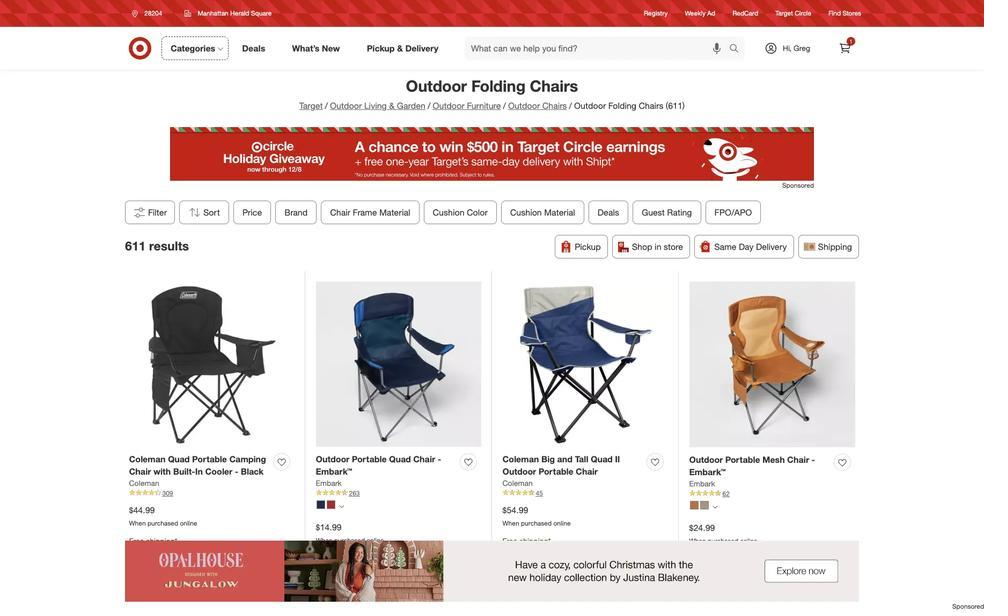Task type: describe. For each thing, give the bounding box(es) containing it.
quad inside coleman big and tall quad ii outdoor portable chair
[[591, 454, 613, 465]]

cushion material button
[[501, 201, 585, 224]]

hi,
[[783, 43, 792, 53]]

45 link
[[503, 489, 668, 498]]

chair inside the outdoor portable mesh chair - embark™
[[788, 455, 810, 465]]

outdoor living & garden link
[[330, 100, 426, 111]]

1 vertical spatial sponsored
[[953, 603, 985, 611]]

$44.99 when purchased online
[[129, 505, 197, 528]]

to for $54.99
[[522, 595, 528, 603]]

coleman for coleman big and tall quad ii outdoor portable chair
[[503, 454, 539, 465]]

outdoor portable quad chair - embark™ link
[[316, 454, 456, 478]]

$24.99
[[690, 523, 715, 534]]

outdoor right outdoor chairs link
[[574, 100, 606, 111]]

outdoor right furniture
[[508, 100, 540, 111]]

embark for outdoor portable mesh chair - embark™
[[690, 479, 716, 488]]

free shipping * exclusions apply.
[[690, 555, 750, 575]]

309 link
[[129, 489, 294, 498]]

redcard link
[[733, 9, 759, 18]]

when for $14.99
[[316, 537, 333, 545]]

1 vertical spatial advertisement region
[[0, 541, 985, 602]]

manhattan inside not available at manhattan herald square check nearby stores
[[557, 561, 593, 570]]

guest rating button
[[633, 201, 701, 224]]

chair inside outdoor portable quad chair - embark™
[[413, 454, 436, 465]]

ad
[[708, 9, 716, 17]]

find
[[829, 9, 841, 17]]

45
[[536, 489, 543, 497]]

cushion for cushion color
[[433, 207, 465, 218]]

filter
[[148, 207, 167, 218]]

coleman for coleman quad portable camping chair with built-in cooler - black
[[129, 454, 166, 465]]

frame
[[353, 207, 377, 218]]

manhattan inside dropdown button
[[198, 9, 229, 17]]

shipping for $44.99
[[146, 537, 175, 546]]

* for free shipping *
[[548, 537, 551, 546]]

camping
[[229, 454, 266, 465]]

pickup & delivery
[[367, 43, 439, 53]]

weekly
[[685, 9, 706, 17]]

$14.99 when purchased online
[[316, 522, 384, 545]]

add for $44.99
[[134, 595, 146, 603]]

herald inside free shipping * * exclusions apply. not available at manhattan herald square check nearby stores
[[221, 561, 243, 570]]

mesh
[[763, 455, 785, 465]]

0 vertical spatial exclusions apply. link
[[132, 548, 190, 557]]

portable inside the outdoor portable mesh chair - embark™
[[726, 455, 760, 465]]

to for $14.99
[[335, 595, 341, 603]]

greg
[[794, 43, 811, 53]]

what's
[[292, 43, 320, 53]]

1 / from the left
[[325, 100, 328, 111]]

embark link for outdoor portable quad chair - embark™
[[316, 478, 342, 489]]

deals for deals "link"
[[242, 43, 265, 53]]

in
[[195, 466, 203, 477]]

cart for $14.99
[[343, 595, 355, 603]]

price button
[[233, 201, 271, 224]]

add to cart for $44.99
[[134, 595, 168, 603]]

What can we help you find? suggestions appear below search field
[[465, 37, 732, 60]]

living
[[364, 100, 387, 111]]

online for $54.99
[[554, 519, 571, 528]]

nearby inside free shipping * * exclusions apply. not available at manhattan herald square check nearby stores
[[153, 572, 176, 581]]

material inside cushion material button
[[545, 207, 575, 218]]

* for free shipping * * exclusions apply. not available at manhattan herald square check nearby stores
[[175, 537, 177, 546]]

611 results
[[125, 238, 189, 253]]

furniture
[[467, 100, 501, 111]]

same day delivery
[[715, 242, 787, 252]]

not inside free shipping * * exclusions apply. not available at manhattan herald square check nearby stores
[[129, 561, 141, 570]]

herald inside not available at manhattan herald square check nearby stores
[[595, 561, 617, 570]]

stores
[[843, 9, 862, 17]]

coleman link for coleman big and tall quad ii outdoor portable chair
[[503, 478, 533, 489]]

what's new link
[[283, 37, 354, 60]]

day
[[739, 242, 754, 252]]

coleman for coleman link related to coleman quad portable camping chair with built-in cooler - black
[[129, 479, 159, 488]]

guest rating
[[642, 207, 692, 218]]

all colors element for $24.99
[[713, 504, 717, 510]]

263
[[349, 489, 360, 497]]

black
[[241, 466, 264, 477]]

309
[[162, 489, 173, 497]]

add to cart for $24.99
[[694, 595, 729, 603]]

stores inside free shipping * * exclusions apply. not available at manhattan herald square check nearby stores
[[178, 572, 199, 581]]

available inside not available at manhattan herald square check nearby stores
[[517, 561, 546, 570]]

free for $24.99
[[690, 555, 704, 564]]

- for outdoor portable mesh chair - embark™
[[812, 455, 816, 465]]

2 / from the left
[[428, 100, 431, 111]]

tall
[[575, 454, 589, 465]]

pickup button
[[555, 235, 608, 259]]

free shipping * * exclusions apply. not available at manhattan herald square check nearby stores
[[129, 537, 269, 581]]

search button
[[725, 37, 751, 62]]

outdoor portable quad chair - embark™
[[316, 454, 441, 477]]

outdoor folding chairs target / outdoor living & garden / outdoor furniture / outdoor chairs / outdoor folding chairs (611)
[[299, 76, 685, 111]]

outdoor left furniture
[[433, 100, 465, 111]]

categories
[[171, 43, 215, 53]]

target inside outdoor folding chairs target / outdoor living & garden / outdoor furniture / outdoor chairs / outdoor folding chairs (611)
[[299, 100, 323, 111]]

* down $44.99
[[129, 548, 132, 557]]

add for $14.99
[[321, 595, 333, 603]]

target circle link
[[776, 9, 812, 18]]

263 link
[[316, 489, 481, 498]]

add to cart for $54.99
[[508, 595, 542, 603]]

square inside free shipping * * exclusions apply. not available at manhattan herald square check nearby stores
[[245, 561, 269, 570]]

sort
[[204, 207, 220, 218]]

28204 button
[[125, 4, 174, 23]]

not inside not available at manhattan herald square check nearby stores
[[503, 561, 515, 570]]

check nearby stores button for $54.99
[[503, 571, 572, 582]]

sort button
[[179, 201, 229, 224]]

coleman quad portable camping chair with built-in cooler - black link
[[129, 454, 269, 478]]

$54.99
[[503, 505, 528, 516]]

shop in store button
[[612, 235, 690, 259]]

611
[[125, 238, 146, 253]]

and
[[558, 454, 573, 465]]

same day delivery button
[[695, 235, 794, 259]]

$24.99 when purchased online
[[690, 523, 758, 545]]

brand
[[285, 207, 308, 218]]

all colors element for $14.99
[[339, 503, 344, 510]]

apply. inside free shipping * exclusions apply.
[[730, 566, 750, 575]]

chair frame material
[[330, 207, 411, 218]]

cushion material
[[510, 207, 575, 218]]

add for $24.99
[[694, 595, 707, 603]]

quad inside outdoor portable quad chair - embark™
[[389, 454, 411, 465]]

outdoor inside the outdoor portable mesh chair - embark™
[[690, 455, 723, 465]]

cushion for cushion material
[[510, 207, 542, 218]]

chair inside coleman big and tall quad ii outdoor portable chair
[[576, 466, 598, 477]]

not available at manhattan herald square check nearby stores
[[503, 561, 643, 581]]

outdoor portable mesh chair - embark™ link
[[690, 454, 830, 479]]

3 / from the left
[[503, 100, 506, 111]]

check inside not available at manhattan herald square check nearby stores
[[503, 572, 524, 581]]

check nearby stores button for $44.99
[[129, 571, 199, 582]]

62
[[723, 490, 730, 498]]

registry
[[644, 9, 668, 17]]

coleman big and tall quad ii outdoor portable chair
[[503, 454, 620, 477]]

what's new
[[292, 43, 340, 53]]

with
[[154, 466, 171, 477]]

check inside free shipping * * exclusions apply. not available at manhattan herald square check nearby stores
[[129, 572, 151, 581]]

store
[[664, 242, 683, 252]]

outdoor inside outdoor portable quad chair - embark™
[[316, 454, 350, 465]]

deals button
[[589, 201, 629, 224]]

circle
[[795, 9, 812, 17]]

delivery for pickup & delivery
[[406, 43, 439, 53]]

shop in store
[[632, 242, 683, 252]]

1
[[850, 38, 853, 45]]

online for $14.99
[[367, 537, 384, 545]]

available inside free shipping * * exclusions apply. not available at manhattan herald square check nearby stores
[[143, 561, 172, 570]]

28204
[[144, 9, 162, 17]]

coleman quad portable camping chair with built-in cooler - black
[[129, 454, 266, 477]]

new
[[322, 43, 340, 53]]

garden
[[397, 100, 426, 111]]

1 horizontal spatial free
[[503, 537, 518, 546]]

(611)
[[666, 100, 685, 111]]

$54.99 when purchased online
[[503, 505, 571, 528]]

redcard
[[733, 9, 759, 17]]

nearby inside not available at manhattan herald square check nearby stores
[[527, 572, 550, 581]]



Task type: vqa. For each thing, say whether or not it's contained in the screenshot.
second not from right
yes



Task type: locate. For each thing, give the bounding box(es) containing it.
cushion inside cushion color button
[[433, 207, 465, 218]]

purchased inside $44.99 when purchased online
[[148, 519, 178, 528]]

0 vertical spatial target
[[776, 9, 793, 17]]

0 horizontal spatial all colors element
[[339, 503, 344, 510]]

0 horizontal spatial apply.
[[170, 548, 190, 557]]

price
[[243, 207, 262, 218]]

0 horizontal spatial free
[[129, 537, 144, 546]]

4 add to cart button from the left
[[690, 590, 734, 608]]

2 horizontal spatial -
[[812, 455, 816, 465]]

coleman big and tall quad ii outdoor portable chair image
[[503, 282, 668, 447], [503, 282, 668, 447]]

purchased inside $14.99 when purchased online
[[334, 537, 365, 545]]

/ right outdoor chairs link
[[569, 100, 572, 111]]

manhattan inside free shipping * * exclusions apply. not available at manhattan herald square check nearby stores
[[183, 561, 219, 570]]

coleman up with on the left bottom
[[129, 454, 166, 465]]

quad up 263 link
[[389, 454, 411, 465]]

cart for $24.99
[[716, 595, 729, 603]]

4 cart from the left
[[716, 595, 729, 603]]

portable left mesh
[[726, 455, 760, 465]]

embark™ up 62
[[690, 467, 726, 478]]

0 vertical spatial deals
[[242, 43, 265, 53]]

advertisement region
[[170, 127, 814, 181], [0, 541, 985, 602]]

1 vertical spatial exclusions apply. link
[[692, 566, 750, 575]]

1 horizontal spatial delivery
[[756, 242, 787, 252]]

purchased up free shipping *
[[521, 519, 552, 528]]

square inside not available at manhattan herald square check nearby stores
[[619, 561, 643, 570]]

purchased
[[148, 519, 178, 528], [521, 519, 552, 528], [334, 537, 365, 545], [708, 537, 739, 545]]

embark™ inside outdoor portable quad chair - embark™
[[316, 466, 352, 477]]

exclusions down "$24.99 when purchased online"
[[692, 566, 728, 575]]

2 check from the left
[[503, 572, 524, 581]]

embark™ inside the outdoor portable mesh chair - embark™
[[690, 467, 726, 478]]

outdoor left the living
[[330, 100, 362, 111]]

to for $24.99
[[708, 595, 715, 603]]

outdoor
[[406, 76, 467, 96], [330, 100, 362, 111], [433, 100, 465, 111], [508, 100, 540, 111], [574, 100, 606, 111], [316, 454, 350, 465], [690, 455, 723, 465], [503, 466, 536, 477]]

purchased for $44.99
[[148, 519, 178, 528]]

red image
[[327, 501, 335, 510]]

purchased up free shipping * exclusions apply.
[[708, 537, 739, 545]]

shipping down $44.99 when purchased online
[[146, 537, 175, 546]]

embark link up red icon
[[316, 478, 342, 489]]

not
[[129, 561, 141, 570], [503, 561, 515, 570]]

0 horizontal spatial delivery
[[406, 43, 439, 53]]

0 vertical spatial &
[[397, 43, 403, 53]]

when down $24.99
[[690, 537, 706, 545]]

2 horizontal spatial shipping
[[707, 555, 735, 564]]

coleman link down with on the left bottom
[[129, 478, 159, 489]]

shipping
[[818, 242, 853, 252]]

online down "45" link
[[554, 519, 571, 528]]

check
[[129, 572, 151, 581], [503, 572, 524, 581]]

1 quad from the left
[[168, 454, 190, 465]]

online for $24.99
[[741, 537, 758, 545]]

folding up furniture
[[472, 76, 526, 96]]

1 horizontal spatial folding
[[609, 100, 637, 111]]

* inside free shipping * exclusions apply.
[[690, 566, 692, 575]]

target circle
[[776, 9, 812, 17]]

deals up pickup button
[[598, 207, 620, 218]]

chair down tall at bottom
[[576, 466, 598, 477]]

1 cushion from the left
[[433, 207, 465, 218]]

4 / from the left
[[569, 100, 572, 111]]

2 coleman link from the left
[[503, 478, 533, 489]]

in
[[655, 242, 662, 252]]

2 available from the left
[[517, 561, 546, 570]]

2 cushion from the left
[[510, 207, 542, 218]]

purchased inside $54.99 when purchased online
[[521, 519, 552, 528]]

0 horizontal spatial embark™
[[316, 466, 352, 477]]

tan image
[[700, 502, 709, 510]]

1 vertical spatial delivery
[[756, 242, 787, 252]]

0 horizontal spatial exclusions
[[132, 548, 168, 557]]

1 check from the left
[[129, 572, 151, 581]]

1 horizontal spatial embark™
[[690, 467, 726, 478]]

cart for $54.99
[[530, 595, 542, 603]]

1 horizontal spatial apply.
[[730, 566, 750, 575]]

1 horizontal spatial &
[[397, 43, 403, 53]]

at inside free shipping * * exclusions apply. not available at manhattan herald square check nearby stores
[[174, 561, 181, 570]]

quad left ii
[[591, 454, 613, 465]]

purchased down $44.99
[[148, 519, 178, 528]]

deals inside "link"
[[242, 43, 265, 53]]

pickup down the deals button
[[575, 242, 601, 252]]

manhattan herald square button
[[178, 4, 279, 23]]

add to cart button for $44.99
[[129, 590, 173, 608]]

1 horizontal spatial embark
[[690, 479, 716, 488]]

2 to from the left
[[335, 595, 341, 603]]

3 add from the left
[[508, 595, 520, 603]]

1 vertical spatial &
[[389, 100, 395, 111]]

when down $14.99
[[316, 537, 333, 545]]

2 check nearby stores button from the left
[[503, 571, 572, 582]]

online up free shipping * exclusions apply.
[[741, 537, 758, 545]]

folding
[[472, 76, 526, 96], [609, 100, 637, 111]]

purchased for $14.99
[[334, 537, 365, 545]]

3 quad from the left
[[591, 454, 613, 465]]

coleman link up the "$54.99"
[[503, 478, 533, 489]]

deals
[[242, 43, 265, 53], [598, 207, 620, 218]]

coleman inside coleman big and tall quad ii outdoor portable chair
[[503, 454, 539, 465]]

1 horizontal spatial coleman link
[[503, 478, 533, 489]]

0 horizontal spatial exclusions apply. link
[[132, 548, 190, 557]]

0 horizontal spatial at
[[174, 561, 181, 570]]

online for $44.99
[[180, 519, 197, 528]]

exclusions down $44.99 when purchased online
[[132, 548, 168, 557]]

purchased for $24.99
[[708, 537, 739, 545]]

cushion inside cushion material button
[[510, 207, 542, 218]]

apply. down "$24.99 when purchased online"
[[730, 566, 750, 575]]

add to cart button for $14.99
[[316, 590, 360, 608]]

outdoor portable quad chair - embark™ image
[[316, 282, 481, 447], [316, 282, 481, 447]]

0 vertical spatial pickup
[[367, 43, 395, 53]]

pickup for pickup & delivery
[[367, 43, 395, 53]]

cart
[[156, 595, 168, 603], [343, 595, 355, 603], [530, 595, 542, 603], [716, 595, 729, 603]]

1 horizontal spatial not
[[503, 561, 515, 570]]

3 to from the left
[[522, 595, 528, 603]]

/ right 'garden'
[[428, 100, 431, 111]]

0 horizontal spatial &
[[389, 100, 395, 111]]

1 horizontal spatial shipping
[[520, 537, 548, 546]]

1 stores from the left
[[178, 572, 199, 581]]

- left black at the bottom of page
[[235, 466, 238, 477]]

rating
[[668, 207, 692, 218]]

add to cart button for $54.99
[[503, 590, 547, 608]]

1 to from the left
[[148, 595, 154, 603]]

outdoor chairs link
[[508, 100, 567, 111]]

free down $24.99
[[690, 555, 704, 564]]

square inside manhattan herald square dropdown button
[[251, 9, 272, 17]]

when for $24.99
[[690, 537, 706, 545]]

embark™ for outdoor portable quad chair - embark™
[[316, 466, 352, 477]]

outdoor portable mesh chair - embark™
[[690, 455, 816, 478]]

deals for the deals button
[[598, 207, 620, 218]]

1 vertical spatial target
[[299, 100, 323, 111]]

when for $44.99
[[129, 519, 146, 528]]

1 vertical spatial exclusions
[[692, 566, 728, 575]]

portable down big at the right of the page
[[539, 466, 574, 477]]

1 check nearby stores button from the left
[[129, 571, 199, 582]]

4 add to cart from the left
[[694, 595, 729, 603]]

exclusions
[[132, 548, 168, 557], [692, 566, 728, 575]]

purchased inside "$24.99 when purchased online"
[[708, 537, 739, 545]]

0 horizontal spatial coleman link
[[129, 478, 159, 489]]

all colors image
[[713, 505, 717, 510]]

coleman for coleman big and tall quad ii outdoor portable chair coleman link
[[503, 479, 533, 488]]

at
[[174, 561, 181, 570], [548, 561, 555, 570]]

1 vertical spatial folding
[[609, 100, 637, 111]]

1 horizontal spatial cushion
[[510, 207, 542, 218]]

when
[[129, 519, 146, 528], [503, 519, 519, 528], [316, 537, 333, 545], [690, 537, 706, 545]]

apply. down $44.99 when purchased online
[[170, 548, 190, 557]]

add to cart button for $24.99
[[690, 590, 734, 608]]

delivery inside button
[[756, 242, 787, 252]]

embark™ up 263
[[316, 466, 352, 477]]

nearby
[[153, 572, 176, 581], [527, 572, 550, 581]]

0 horizontal spatial not
[[129, 561, 141, 570]]

all colors image
[[339, 505, 344, 510]]

purchased down $14.99
[[334, 537, 365, 545]]

cushion
[[433, 207, 465, 218], [510, 207, 542, 218]]

stores
[[178, 572, 199, 581], [552, 572, 572, 581]]

portable inside coleman quad portable camping chair with built-in cooler - black
[[192, 454, 227, 465]]

shipping
[[146, 537, 175, 546], [520, 537, 548, 546], [707, 555, 735, 564]]

target link
[[299, 100, 323, 111]]

- inside outdoor portable quad chair - embark™
[[438, 454, 441, 465]]

embark link for outdoor portable mesh chair - embark™
[[690, 479, 716, 489]]

at down free shipping *
[[548, 561, 555, 570]]

shipping down $54.99 when purchased online
[[520, 537, 548, 546]]

at inside not available at manhattan herald square check nearby stores
[[548, 561, 555, 570]]

1 material from the left
[[380, 207, 411, 218]]

online up free shipping * * exclusions apply. not available at manhattan herald square check nearby stores
[[180, 519, 197, 528]]

1 horizontal spatial nearby
[[527, 572, 550, 581]]

exclusions inside free shipping * exclusions apply.
[[692, 566, 728, 575]]

find stores
[[829, 9, 862, 17]]

pickup inside button
[[575, 242, 601, 252]]

free down $44.99
[[129, 537, 144, 546]]

manhattan
[[198, 9, 229, 17], [183, 561, 219, 570], [557, 561, 593, 570]]

coleman quad portable camping chair with built-in cooler - black image
[[129, 282, 294, 447], [129, 282, 294, 447]]

chair right mesh
[[788, 455, 810, 465]]

1 add from the left
[[134, 595, 146, 603]]

material
[[380, 207, 411, 218], [545, 207, 575, 218]]

0 horizontal spatial available
[[143, 561, 172, 570]]

0 horizontal spatial quad
[[168, 454, 190, 465]]

add
[[134, 595, 146, 603], [321, 595, 333, 603], [508, 595, 520, 603], [694, 595, 707, 603]]

apply. inside free shipping * * exclusions apply. not available at manhattan herald square check nearby stores
[[170, 548, 190, 557]]

all colors element
[[339, 503, 344, 510], [713, 504, 717, 510]]

when inside $44.99 when purchased online
[[129, 519, 146, 528]]

brand button
[[276, 201, 317, 224]]

embark up tan image
[[690, 479, 716, 488]]

coleman up the "$54.99"
[[503, 479, 533, 488]]

2 not from the left
[[503, 561, 515, 570]]

1 horizontal spatial exclusions
[[692, 566, 728, 575]]

1 horizontal spatial -
[[438, 454, 441, 465]]

exclusions apply. link down $44.99 when purchased online
[[132, 548, 190, 557]]

1 add to cart button from the left
[[129, 590, 173, 608]]

coleman down with on the left bottom
[[129, 479, 159, 488]]

1 cart from the left
[[156, 595, 168, 603]]

0 vertical spatial advertisement region
[[170, 127, 814, 181]]

pickup & delivery link
[[358, 37, 452, 60]]

cushion right color
[[510, 207, 542, 218]]

1 horizontal spatial pickup
[[575, 242, 601, 252]]

pickup right "new"
[[367, 43, 395, 53]]

to
[[148, 595, 154, 603], [335, 595, 341, 603], [522, 595, 528, 603], [708, 595, 715, 603]]

outdoor up 62
[[690, 455, 723, 465]]

online inside $54.99 when purchased online
[[554, 519, 571, 528]]

1 horizontal spatial material
[[545, 207, 575, 218]]

1 vertical spatial deals
[[598, 207, 620, 218]]

same
[[715, 242, 737, 252]]

portable inside outdoor portable quad chair - embark™
[[352, 454, 387, 465]]

quad
[[168, 454, 190, 465], [389, 454, 411, 465], [591, 454, 613, 465]]

2 add to cart button from the left
[[316, 590, 360, 608]]

1 horizontal spatial available
[[517, 561, 546, 570]]

0 horizontal spatial pickup
[[367, 43, 395, 53]]

0 horizontal spatial sponsored
[[783, 181, 814, 189]]

0 vertical spatial folding
[[472, 76, 526, 96]]

shipping inside free shipping * * exclusions apply. not available at manhattan herald square check nearby stores
[[146, 537, 175, 546]]

* down $54.99 when purchased online
[[548, 537, 551, 546]]

quad up built-
[[168, 454, 190, 465]]

all colors element right tan image
[[713, 504, 717, 510]]

shipping inside free shipping * exclusions apply.
[[707, 555, 735, 564]]

fpo/apo button
[[706, 201, 762, 224]]

4 to from the left
[[708, 595, 715, 603]]

add to cart for $14.99
[[321, 595, 355, 603]]

material up pickup button
[[545, 207, 575, 218]]

embark link up tan image
[[690, 479, 716, 489]]

2 stores from the left
[[552, 572, 572, 581]]

0 horizontal spatial -
[[235, 466, 238, 477]]

0 horizontal spatial folding
[[472, 76, 526, 96]]

1 horizontal spatial stores
[[552, 572, 572, 581]]

free for $44.99
[[129, 537, 144, 546]]

1 coleman link from the left
[[129, 478, 159, 489]]

0 horizontal spatial check
[[129, 572, 151, 581]]

0 horizontal spatial stores
[[178, 572, 199, 581]]

when inside $54.99 when purchased online
[[503, 519, 519, 528]]

big
[[542, 454, 555, 465]]

delivery for same day delivery
[[756, 242, 787, 252]]

apply.
[[170, 548, 190, 557], [730, 566, 750, 575]]

deals inside button
[[598, 207, 620, 218]]

1 horizontal spatial embark link
[[690, 479, 716, 489]]

2 material from the left
[[545, 207, 575, 218]]

0 horizontal spatial deals
[[242, 43, 265, 53]]

2 horizontal spatial free
[[690, 555, 704, 564]]

embark™ for outdoor portable mesh chair - embark™
[[690, 467, 726, 478]]

outdoor furniture link
[[433, 100, 501, 111]]

to for $44.99
[[148, 595, 154, 603]]

4 add from the left
[[694, 595, 707, 603]]

exclusions apply. link down "$24.99 when purchased online"
[[692, 566, 750, 575]]

- for outdoor portable quad chair - embark™
[[438, 454, 441, 465]]

0 horizontal spatial shipping
[[146, 537, 175, 546]]

2 nearby from the left
[[527, 572, 550, 581]]

delivery
[[406, 43, 439, 53], [756, 242, 787, 252]]

when inside "$24.99 when purchased online"
[[690, 537, 706, 545]]

0 horizontal spatial embark
[[316, 479, 342, 488]]

add to cart button
[[129, 590, 173, 608], [316, 590, 360, 608], [503, 590, 547, 608], [690, 590, 734, 608]]

folding left (611) at the right of page
[[609, 100, 637, 111]]

herald inside dropdown button
[[230, 9, 249, 17]]

embark up red icon
[[316, 479, 342, 488]]

2 add from the left
[[321, 595, 333, 603]]

online inside $14.99 when purchased online
[[367, 537, 384, 545]]

available
[[143, 561, 172, 570], [517, 561, 546, 570]]

add for $54.99
[[508, 595, 520, 603]]

when inside $14.99 when purchased online
[[316, 537, 333, 545]]

stores inside not available at manhattan herald square check nearby stores
[[552, 572, 572, 581]]

* for free shipping * exclusions apply.
[[690, 566, 692, 575]]

chair inside button
[[330, 207, 351, 218]]

cushion color button
[[424, 201, 497, 224]]

2 cart from the left
[[343, 595, 355, 603]]

outdoor up 45
[[503, 466, 536, 477]]

shipping down "$24.99 when purchased online"
[[707, 555, 735, 564]]

1 horizontal spatial check nearby stores button
[[503, 571, 572, 582]]

1 at from the left
[[174, 561, 181, 570]]

all colors element right red icon
[[339, 503, 344, 510]]

2 at from the left
[[548, 561, 555, 570]]

blue image
[[316, 501, 325, 510]]

1 horizontal spatial exclusions apply. link
[[692, 566, 750, 575]]

1 vertical spatial apply.
[[730, 566, 750, 575]]

-
[[438, 454, 441, 465], [812, 455, 816, 465], [235, 466, 238, 477]]

1 horizontal spatial sponsored
[[953, 603, 985, 611]]

* down $24.99
[[690, 566, 692, 575]]

0 vertical spatial sponsored
[[783, 181, 814, 189]]

when down the "$54.99"
[[503, 519, 519, 528]]

shipping for $24.99
[[707, 555, 735, 564]]

&
[[397, 43, 403, 53], [389, 100, 395, 111]]

0 horizontal spatial nearby
[[153, 572, 176, 581]]

chair frame material button
[[321, 201, 420, 224]]

embark link
[[316, 478, 342, 489], [690, 479, 716, 489]]

chair up 263 link
[[413, 454, 436, 465]]

quad inside coleman quad portable camping chair with built-in cooler - black
[[168, 454, 190, 465]]

portable
[[192, 454, 227, 465], [352, 454, 387, 465], [726, 455, 760, 465], [539, 466, 574, 477]]

free shipping *
[[503, 537, 551, 546]]

results
[[149, 238, 189, 253]]

outdoor up 'garden'
[[406, 76, 467, 96]]

1 horizontal spatial target
[[776, 9, 793, 17]]

0 vertical spatial exclusions
[[132, 548, 168, 557]]

free inside free shipping * exclusions apply.
[[690, 555, 704, 564]]

online down 263 link
[[367, 537, 384, 545]]

1 available from the left
[[143, 561, 172, 570]]

1 horizontal spatial check
[[503, 572, 524, 581]]

when for $54.99
[[503, 519, 519, 528]]

cushion left color
[[433, 207, 465, 218]]

/ right target link at left top
[[325, 100, 328, 111]]

shop
[[632, 242, 653, 252]]

62 link
[[690, 489, 855, 499]]

3 add to cart from the left
[[508, 595, 542, 603]]

$14.99
[[316, 522, 342, 533]]

1 horizontal spatial all colors element
[[713, 504, 717, 510]]

- up 263 link
[[438, 454, 441, 465]]

categories link
[[162, 37, 229, 60]]

0 horizontal spatial cushion
[[433, 207, 465, 218]]

deals down manhattan herald square
[[242, 43, 265, 53]]

purchased for $54.99
[[521, 519, 552, 528]]

0 vertical spatial delivery
[[406, 43, 439, 53]]

cart for $44.99
[[156, 595, 168, 603]]

0 horizontal spatial target
[[299, 100, 323, 111]]

3 cart from the left
[[530, 595, 542, 603]]

2 add to cart from the left
[[321, 595, 355, 603]]

0 horizontal spatial embark link
[[316, 478, 342, 489]]

available down $44.99 when purchased online
[[143, 561, 172, 570]]

portable up 263
[[352, 454, 387, 465]]

outdoor portable mesh chair - embark™ image
[[690, 282, 855, 448], [690, 282, 855, 448]]

cooler
[[205, 466, 233, 477]]

1 horizontal spatial quad
[[389, 454, 411, 465]]

1 horizontal spatial deals
[[598, 207, 620, 218]]

2 quad from the left
[[389, 454, 411, 465]]

1 horizontal spatial at
[[548, 561, 555, 570]]

- inside the outdoor portable mesh chair - embark™
[[812, 455, 816, 465]]

coleman big and tall quad ii outdoor portable chair link
[[503, 454, 643, 478]]

shipping button
[[799, 235, 859, 259]]

portable inside coleman big and tall quad ii outdoor portable chair
[[539, 466, 574, 477]]

1 vertical spatial pickup
[[575, 242, 601, 252]]

chair left 'frame'
[[330, 207, 351, 218]]

& inside outdoor folding chairs target / outdoor living & garden / outdoor furniture / outdoor chairs / outdoor folding chairs (611)
[[389, 100, 395, 111]]

material inside chair frame material button
[[380, 207, 411, 218]]

filter button
[[125, 201, 175, 224]]

$44.99
[[129, 505, 155, 516]]

weekly ad link
[[685, 9, 716, 18]]

chair inside coleman quad portable camping chair with built-in cooler - black
[[129, 466, 151, 477]]

online inside $44.99 when purchased online
[[180, 519, 197, 528]]

embark for outdoor portable quad chair - embark™
[[316, 479, 342, 488]]

outdoor up 263
[[316, 454, 350, 465]]

embark
[[316, 479, 342, 488], [690, 479, 716, 488]]

orange image
[[690, 502, 699, 510]]

free inside free shipping * * exclusions apply. not available at manhattan herald square check nearby stores
[[129, 537, 144, 546]]

0 vertical spatial apply.
[[170, 548, 190, 557]]

0 horizontal spatial check nearby stores button
[[129, 571, 199, 582]]

- right mesh
[[812, 455, 816, 465]]

at down $44.99 when purchased online
[[174, 561, 181, 570]]

* down $44.99 when purchased online
[[175, 537, 177, 546]]

0 horizontal spatial material
[[380, 207, 411, 218]]

find stores link
[[829, 9, 862, 18]]

coleman left big at the right of the page
[[503, 454, 539, 465]]

portable up the 'cooler'
[[192, 454, 227, 465]]

1 not from the left
[[129, 561, 141, 570]]

coleman link for coleman quad portable camping chair with built-in cooler - black
[[129, 478, 159, 489]]

- inside coleman quad portable camping chair with built-in cooler - black
[[235, 466, 238, 477]]

guest
[[642, 207, 665, 218]]

1 nearby from the left
[[153, 572, 176, 581]]

exclusions inside free shipping * * exclusions apply. not available at manhattan herald square check nearby stores
[[132, 548, 168, 557]]

1 add to cart from the left
[[134, 595, 168, 603]]

material right 'frame'
[[380, 207, 411, 218]]

available down free shipping *
[[517, 561, 546, 570]]

outdoor inside coleman big and tall quad ii outdoor portable chair
[[503, 466, 536, 477]]

manhattan herald square
[[198, 9, 272, 17]]

when down $44.99
[[129, 519, 146, 528]]

/ right furniture
[[503, 100, 506, 111]]

chair left with on the left bottom
[[129, 466, 151, 477]]

pickup for pickup
[[575, 242, 601, 252]]

2 horizontal spatial quad
[[591, 454, 613, 465]]

fpo/apo
[[715, 207, 752, 218]]

1 link
[[834, 37, 857, 60]]

free down the "$54.99"
[[503, 537, 518, 546]]

3 add to cart button from the left
[[503, 590, 547, 608]]

online inside "$24.99 when purchased online"
[[741, 537, 758, 545]]

coleman inside coleman quad portable camping chair with built-in cooler - black
[[129, 454, 166, 465]]

ii
[[615, 454, 620, 465]]



